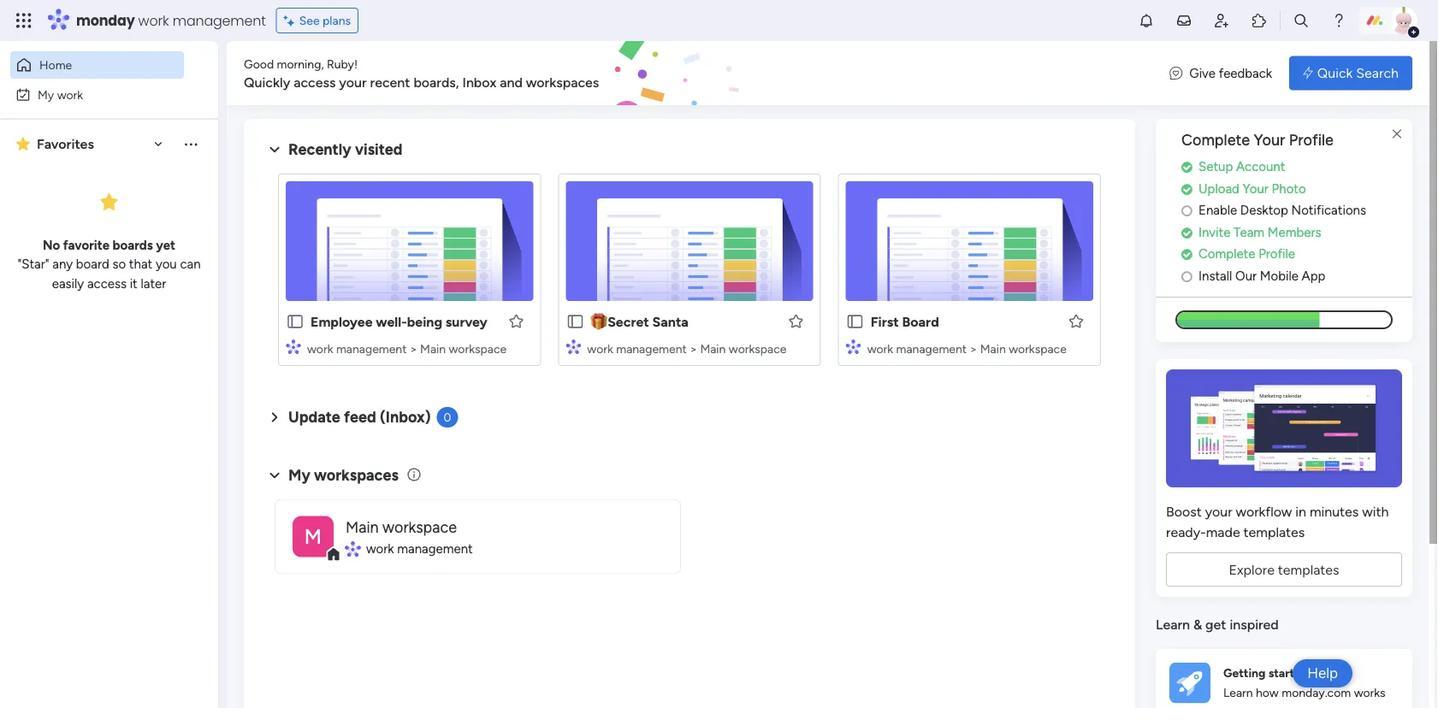 Task type: vqa. For each thing, say whether or not it's contained in the screenshot.
Automate
no



Task type: locate. For each thing, give the bounding box(es) containing it.
1 horizontal spatial my
[[288, 466, 310, 484]]

0 horizontal spatial workspaces
[[314, 466, 398, 484]]

2 > from the left
[[690, 341, 697, 356]]

my work button
[[10, 81, 184, 108]]

1 > from the left
[[410, 341, 417, 356]]

our
[[1235, 268, 1257, 283]]

monday
[[76, 11, 135, 30]]

0 vertical spatial my
[[38, 87, 54, 102]]

favorite
[[63, 237, 109, 253]]

circle o image
[[1182, 270, 1193, 283]]

work down first
[[867, 341, 893, 356]]

secret
[[608, 314, 649, 330]]

home button
[[10, 51, 184, 79]]

invite team members link
[[1182, 223, 1413, 242]]

1 check circle image from the top
[[1182, 161, 1193, 174]]

management down 🎁 secret santa
[[616, 341, 687, 356]]

1 vertical spatial learn
[[1223, 686, 1253, 700]]

my down the home
[[38, 87, 54, 102]]

you
[[156, 257, 177, 272]]

1 add to favorites image from the left
[[508, 313, 525, 330]]

0 vertical spatial learn
[[1156, 617, 1190, 633]]

workspaces down update feed (inbox)
[[314, 466, 398, 484]]

2 horizontal spatial work management > main workspace
[[867, 341, 1067, 356]]

1 vertical spatial profile
[[1259, 246, 1295, 262]]

visited
[[355, 140, 403, 159]]

work down the home
[[57, 87, 83, 102]]

check circle image down check circle image
[[1182, 248, 1193, 261]]

0 vertical spatial profile
[[1289, 131, 1334, 149]]

learn left &
[[1156, 617, 1190, 633]]

my for my workspaces
[[288, 466, 310, 484]]

templates inside button
[[1278, 561, 1339, 578]]

management for first
[[896, 341, 967, 356]]

work management
[[366, 541, 473, 557]]

my inside button
[[38, 87, 54, 102]]

close my workspaces image
[[264, 465, 285, 486]]

feed
[[344, 408, 376, 426]]

0 horizontal spatial your
[[339, 74, 367, 90]]

desktop
[[1240, 203, 1288, 218]]

0 vertical spatial your
[[1254, 131, 1285, 149]]

0 vertical spatial workspaces
[[526, 74, 599, 90]]

2 horizontal spatial >
[[970, 341, 977, 356]]

1 horizontal spatial add to favorites image
[[788, 313, 805, 330]]

invite team members
[[1199, 224, 1321, 240]]

favorites button
[[12, 130, 170, 159]]

templates right explore
[[1278, 561, 1339, 578]]

my for my work
[[38, 87, 54, 102]]

1 horizontal spatial work management > main workspace
[[587, 341, 787, 356]]

install our mobile app link
[[1182, 266, 1413, 286]]

check circle image inside setup account link
[[1182, 161, 1193, 174]]

management for employee
[[336, 341, 407, 356]]

>
[[410, 341, 417, 356], [690, 341, 697, 356], [970, 341, 977, 356]]

boost
[[1166, 503, 1202, 520]]

close recently visited image
[[264, 139, 285, 160]]

> for santa
[[690, 341, 697, 356]]

1 horizontal spatial workspaces
[[526, 74, 599, 90]]

&
[[1193, 617, 1202, 633]]

management down well-
[[336, 341, 407, 356]]

access inside good morning, ruby! quickly access your recent boards, inbox and workspaces
[[294, 74, 336, 90]]

1 vertical spatial access
[[87, 276, 127, 291]]

0 horizontal spatial access
[[87, 276, 127, 291]]

dapulse x slim image
[[1387, 124, 1407, 145]]

1 horizontal spatial public board image
[[566, 312, 585, 331]]

your down ruby!
[[339, 74, 367, 90]]

2 horizontal spatial add to favorites image
[[1068, 313, 1085, 330]]

(inbox)
[[380, 408, 431, 426]]

give
[[1189, 65, 1216, 81]]

templates
[[1244, 524, 1305, 540], [1278, 561, 1339, 578]]

profile
[[1289, 131, 1334, 149], [1259, 246, 1295, 262]]

1 vertical spatial check circle image
[[1182, 182, 1193, 195]]

enable
[[1199, 203, 1237, 218]]

your
[[1254, 131, 1285, 149], [1243, 181, 1269, 196]]

workflow
[[1236, 503, 1292, 520]]

learn down getting
[[1223, 686, 1253, 700]]

0 horizontal spatial add to favorites image
[[508, 313, 525, 330]]

board
[[76, 257, 109, 272]]

0 vertical spatial access
[[294, 74, 336, 90]]

work management > main workspace for being
[[307, 341, 507, 356]]

setup account
[[1199, 159, 1285, 174]]

your up account at the right of page
[[1254, 131, 1285, 149]]

1 horizontal spatial learn
[[1223, 686, 1253, 700]]

profile up 'mobile'
[[1259, 246, 1295, 262]]

works
[[1354, 686, 1386, 700]]

check circle image
[[1182, 161, 1193, 174], [1182, 182, 1193, 195], [1182, 248, 1193, 261]]

0 horizontal spatial >
[[410, 341, 417, 356]]

apps image
[[1251, 12, 1268, 29]]

0 vertical spatial check circle image
[[1182, 161, 1193, 174]]

main
[[420, 341, 446, 356], [700, 341, 726, 356], [980, 341, 1006, 356], [346, 518, 379, 536]]

add to favorites image for being
[[508, 313, 525, 330]]

work management > main workspace down santa
[[587, 341, 787, 356]]

access down the morning, at the top of the page
[[294, 74, 336, 90]]

work management > main workspace down employee well-being survey
[[307, 341, 507, 356]]

🎁
[[591, 314, 604, 330]]

help
[[1307, 665, 1338, 682]]

profile up setup account link
[[1289, 131, 1334, 149]]

v2 star 2 image
[[16, 134, 30, 154]]

learn inside getting started learn how monday.com works
[[1223, 686, 1253, 700]]

open update feed (inbox) image
[[264, 407, 285, 428]]

1 vertical spatial complete
[[1199, 246, 1255, 262]]

3 check circle image from the top
[[1182, 248, 1193, 261]]

workspace for employee well-being survey
[[449, 341, 507, 356]]

2 add to favorites image from the left
[[788, 313, 805, 330]]

ready-
[[1166, 524, 1206, 540]]

public board image
[[286, 312, 305, 331], [566, 312, 585, 331]]

your down account at the right of page
[[1243, 181, 1269, 196]]

v2 user feedback image
[[1170, 64, 1183, 83]]

workspaces inside good morning, ruby! quickly access your recent boards, inbox and workspaces
[[526, 74, 599, 90]]

access
[[294, 74, 336, 90], [87, 276, 127, 291]]

main for 🎁 secret santa
[[700, 341, 726, 356]]

feedback
[[1219, 65, 1272, 81]]

install our mobile app
[[1199, 268, 1326, 283]]

work management > main workspace down board at the top right of the page
[[867, 341, 1067, 356]]

made
[[1206, 524, 1240, 540]]

update feed (inbox)
[[288, 408, 431, 426]]

add to favorites image
[[508, 313, 525, 330], [788, 313, 805, 330], [1068, 313, 1085, 330]]

1 vertical spatial workspaces
[[314, 466, 398, 484]]

3 > from the left
[[970, 341, 977, 356]]

my
[[38, 87, 54, 102], [288, 466, 310, 484]]

management down board at the top right of the page
[[896, 341, 967, 356]]

upload your photo
[[1199, 181, 1306, 196]]

2 vertical spatial check circle image
[[1182, 248, 1193, 261]]

2 public board image from the left
[[566, 312, 585, 331]]

1 public board image from the left
[[286, 312, 305, 331]]

recently
[[288, 140, 351, 159]]

public board image left 🎁
[[566, 312, 585, 331]]

> for being
[[410, 341, 417, 356]]

no favorite boards yet "star" any board so that you can easily access it later
[[18, 237, 201, 291]]

1 vertical spatial your
[[1205, 503, 1233, 520]]

my right close my workspaces image at left
[[288, 466, 310, 484]]

your inside good morning, ruby! quickly access your recent boards, inbox and workspaces
[[339, 74, 367, 90]]

1 horizontal spatial access
[[294, 74, 336, 90]]

1 vertical spatial templates
[[1278, 561, 1339, 578]]

public board image
[[846, 312, 865, 331]]

0 horizontal spatial my
[[38, 87, 54, 102]]

explore templates
[[1229, 561, 1339, 578]]

work down main workspace
[[366, 541, 394, 557]]

check circle image up circle o icon
[[1182, 182, 1193, 195]]

0 horizontal spatial work management > main workspace
[[307, 341, 507, 356]]

2 check circle image from the top
[[1182, 182, 1193, 195]]

0 vertical spatial templates
[[1244, 524, 1305, 540]]

check circle image inside complete profile link
[[1182, 248, 1193, 261]]

complete up install
[[1199, 246, 1255, 262]]

access inside no favorite boards yet "star" any board so that you can easily access it later
[[87, 276, 127, 291]]

monday work management
[[76, 11, 266, 30]]

getting started element
[[1156, 649, 1413, 708]]

workspace for 🎁 secret santa
[[729, 341, 787, 356]]

complete up the setup
[[1182, 131, 1250, 149]]

add to favorites image for santa
[[788, 313, 805, 330]]

your up made
[[1205, 503, 1233, 520]]

boost your workflow in minutes with ready-made templates
[[1166, 503, 1389, 540]]

1 vertical spatial your
[[1243, 181, 1269, 196]]

your inside boost your workflow in minutes with ready-made templates
[[1205, 503, 1233, 520]]

home
[[39, 58, 72, 72]]

select product image
[[15, 12, 33, 29]]

workspace image
[[293, 516, 334, 557]]

2 work management > main workspace from the left
[[587, 341, 787, 356]]

public board image for employee well-being survey
[[286, 312, 305, 331]]

1 horizontal spatial your
[[1205, 503, 1233, 520]]

check circle image left the setup
[[1182, 161, 1193, 174]]

1 vertical spatial my
[[288, 466, 310, 484]]

templates down workflow
[[1244, 524, 1305, 540]]

my work
[[38, 87, 83, 102]]

public board image left employee
[[286, 312, 305, 331]]

notifications
[[1291, 203, 1366, 218]]

1 work management > main workspace from the left
[[307, 341, 507, 356]]

getting started learn how monday.com works
[[1223, 666, 1386, 700]]

0 horizontal spatial public board image
[[286, 312, 305, 331]]

1 horizontal spatial >
[[690, 341, 697, 356]]

install
[[1199, 268, 1232, 283]]

0 horizontal spatial learn
[[1156, 617, 1190, 633]]

check circle image inside upload your photo link
[[1182, 182, 1193, 195]]

0 vertical spatial your
[[339, 74, 367, 90]]

enable desktop notifications link
[[1182, 201, 1413, 220]]

access down so
[[87, 276, 127, 291]]

0 vertical spatial complete
[[1182, 131, 1250, 149]]

complete profile
[[1199, 246, 1295, 262]]

workspaces right and
[[526, 74, 599, 90]]



Task type: describe. For each thing, give the bounding box(es) containing it.
management for 🎁
[[616, 341, 687, 356]]

"star"
[[18, 257, 49, 272]]

survey
[[446, 314, 488, 330]]

check circle image for upload
[[1182, 182, 1193, 195]]

members
[[1268, 224, 1321, 240]]

notifications image
[[1138, 12, 1155, 29]]

monday.com
[[1282, 686, 1351, 700]]

complete for complete profile
[[1199, 246, 1255, 262]]

3 add to favorites image from the left
[[1068, 313, 1085, 330]]

management up good
[[173, 11, 266, 30]]

recently visited
[[288, 140, 403, 159]]

templates image image
[[1171, 369, 1397, 487]]

see
[[299, 13, 320, 28]]

public board image for 🎁 secret santa
[[566, 312, 585, 331]]

learn & get inspired
[[1156, 617, 1279, 633]]

upload
[[1199, 181, 1240, 196]]

minutes
[[1310, 503, 1359, 520]]

boards,
[[414, 74, 459, 90]]

any
[[52, 257, 73, 272]]

started
[[1269, 666, 1308, 681]]

ruby anderson image
[[1390, 7, 1418, 34]]

getting
[[1223, 666, 1266, 681]]

ruby!
[[327, 56, 358, 71]]

good morning, ruby! quickly access your recent boards, inbox and workspaces
[[244, 56, 599, 90]]

give feedback
[[1189, 65, 1272, 81]]

yet
[[156, 237, 175, 253]]

inbox
[[462, 74, 496, 90]]

no
[[43, 237, 60, 253]]

first
[[871, 314, 899, 330]]

inbox image
[[1176, 12, 1193, 29]]

boards
[[113, 237, 153, 253]]

santa
[[652, 314, 689, 330]]

your for profile
[[1254, 131, 1285, 149]]

complete your profile
[[1182, 131, 1334, 149]]

update
[[288, 408, 340, 426]]

complete profile link
[[1182, 245, 1413, 264]]

quick search results list box
[[264, 160, 1115, 387]]

first board
[[871, 314, 939, 330]]

search everything image
[[1293, 12, 1310, 29]]

setup account link
[[1182, 157, 1413, 176]]

setup
[[1199, 159, 1233, 174]]

well-
[[376, 314, 407, 330]]

good
[[244, 56, 274, 71]]

and
[[500, 74, 523, 90]]

explore templates button
[[1166, 553, 1402, 587]]

main workspace
[[346, 518, 457, 536]]

management down main workspace
[[397, 541, 473, 557]]

your for photo
[[1243, 181, 1269, 196]]

easily
[[52, 276, 84, 291]]

work management > main workspace for santa
[[587, 341, 787, 356]]

in
[[1296, 503, 1306, 520]]

app
[[1302, 268, 1326, 283]]

later
[[141, 276, 166, 291]]

workspace for first board
[[1009, 341, 1067, 356]]

v2 bolt switch image
[[1303, 64, 1313, 83]]

enable desktop notifications
[[1199, 203, 1366, 218]]

get
[[1206, 617, 1226, 633]]

quick search
[[1317, 65, 1399, 81]]

work down 🎁
[[587, 341, 613, 356]]

complete for complete your profile
[[1182, 131, 1250, 149]]

photo
[[1272, 181, 1306, 196]]

0
[[444, 410, 451, 425]]

quickly
[[244, 74, 290, 90]]

work down employee
[[307, 341, 333, 356]]

check circle image
[[1182, 226, 1193, 239]]

quick search button
[[1289, 56, 1413, 90]]

invite
[[1199, 224, 1231, 240]]

check circle image for complete
[[1182, 248, 1193, 261]]

3 work management > main workspace from the left
[[867, 341, 1067, 356]]

m
[[304, 524, 322, 549]]

that
[[129, 257, 152, 272]]

it
[[130, 276, 138, 291]]

being
[[407, 314, 442, 330]]

invite members image
[[1213, 12, 1230, 29]]

team
[[1234, 224, 1265, 240]]

search
[[1356, 65, 1399, 81]]

see plans
[[299, 13, 351, 28]]

🎁 secret santa
[[591, 314, 689, 330]]

help button
[[1293, 660, 1353, 688]]

circle o image
[[1182, 204, 1193, 217]]

favorites
[[37, 136, 94, 152]]

help image
[[1330, 12, 1347, 29]]

morning,
[[277, 56, 324, 71]]

see plans button
[[276, 8, 359, 33]]

check circle image for setup
[[1182, 161, 1193, 174]]

favorites options image
[[182, 135, 199, 153]]

inspired
[[1230, 617, 1279, 633]]

recent
[[370, 74, 410, 90]]

work inside button
[[57, 87, 83, 102]]

so
[[112, 257, 126, 272]]

how
[[1256, 686, 1279, 700]]

employee well-being survey
[[311, 314, 488, 330]]

employee
[[311, 314, 373, 330]]

main for employee well-being survey
[[420, 341, 446, 356]]

my workspaces
[[288, 466, 398, 484]]

templates inside boost your workflow in minutes with ready-made templates
[[1244, 524, 1305, 540]]

mobile
[[1260, 268, 1299, 283]]

explore
[[1229, 561, 1275, 578]]

account
[[1236, 159, 1285, 174]]

main for first board
[[980, 341, 1006, 356]]

quick
[[1317, 65, 1353, 81]]

with
[[1362, 503, 1389, 520]]

work right monday
[[138, 11, 169, 30]]

upload your photo link
[[1182, 179, 1413, 198]]



